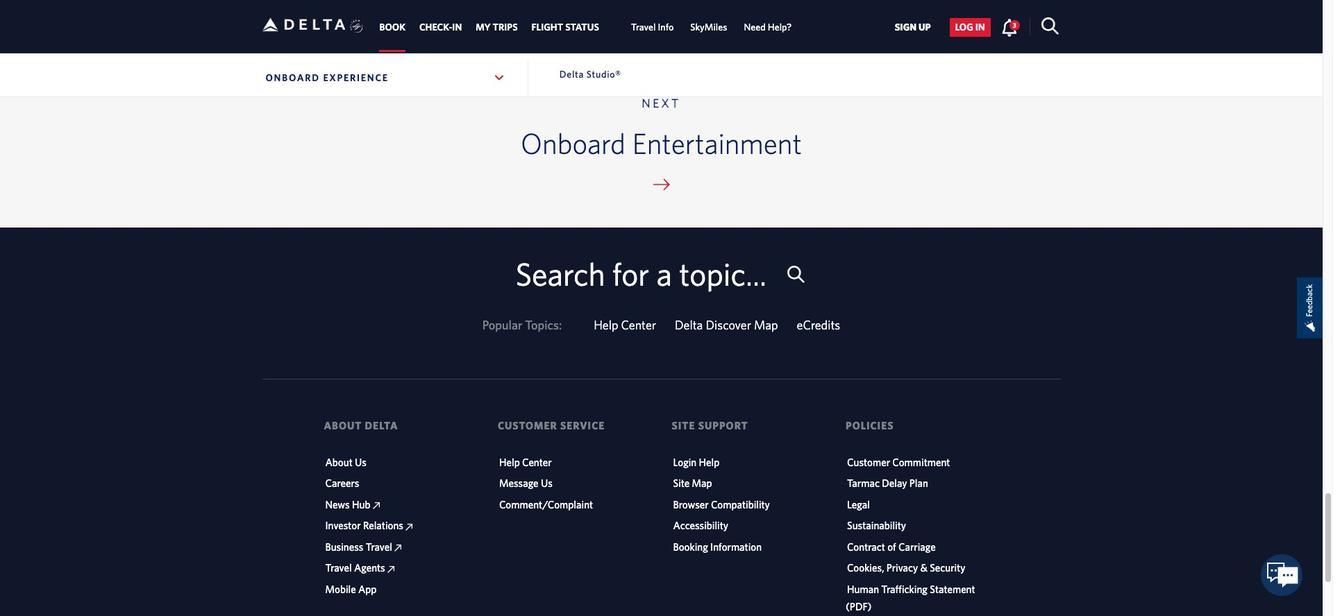 Task type: vqa. For each thing, say whether or not it's contained in the screenshot.
text field
no



Task type: locate. For each thing, give the bounding box(es) containing it.
1 vertical spatial map
[[692, 478, 712, 490]]

1 horizontal spatial help center link
[[594, 318, 656, 333]]

center down search for a topic...
[[621, 318, 656, 333]]

help down for
[[594, 318, 619, 333]]

sign up
[[895, 22, 931, 33]]

delta left discover
[[675, 318, 703, 333]]

about us link
[[325, 457, 367, 469]]

1 vertical spatial customer
[[847, 457, 891, 469]]

1 vertical spatial site
[[673, 478, 690, 490]]

travel for travel info
[[631, 22, 656, 33]]

my
[[476, 22, 491, 33]]

this link opens another site in a new window that may not follow the same accessibility policies as delta air lines. image inside news hub link
[[373, 503, 380, 510]]

help up message
[[499, 457, 520, 469]]

0 horizontal spatial map
[[692, 478, 712, 490]]

us up comment/complaint
[[541, 478, 553, 490]]

0 vertical spatial about
[[324, 420, 362, 432]]

trafficking
[[882, 584, 928, 596]]

1 horizontal spatial customer
[[847, 457, 891, 469]]

this link opens another site in a new window that may not follow the same accessibility policies as delta air lines. image for news hub
[[373, 503, 380, 510]]

us for message us
[[541, 478, 553, 490]]

experience
[[323, 72, 389, 83]]

0 vertical spatial center
[[621, 318, 656, 333]]

2 horizontal spatial travel
[[631, 22, 656, 33]]

0 horizontal spatial help center
[[499, 457, 552, 469]]

studio®
[[587, 69, 622, 80]]

delta for delta studio®
[[560, 69, 584, 80]]

flight status link
[[532, 15, 599, 40]]

booking information
[[673, 542, 762, 554]]

1 vertical spatial help center
[[499, 457, 552, 469]]

1 horizontal spatial help center
[[594, 318, 656, 333]]

need help? link
[[744, 15, 792, 40]]

onboard for onboard experience
[[266, 72, 320, 83]]

plan
[[910, 478, 929, 490]]

cookies, privacy & security
[[847, 563, 966, 575]]

help?
[[768, 22, 792, 33]]

delay
[[882, 478, 908, 490]]

travel left info on the top of the page
[[631, 22, 656, 33]]

onboard experience button
[[262, 60, 509, 95]]

1 vertical spatial travel
[[366, 542, 392, 554]]

this link opens another site in a new window that may not follow the same accessibility policies as delta air lines. image inside travel agents link
[[388, 567, 395, 574]]

0 horizontal spatial customer
[[498, 420, 558, 432]]

site down login
[[673, 478, 690, 490]]

information
[[711, 542, 762, 554]]

sign
[[895, 22, 917, 33]]

topics:
[[525, 318, 562, 333]]

1 vertical spatial help center link
[[499, 457, 552, 469]]

tab list containing book
[[373, 0, 800, 52]]

policies
[[846, 420, 894, 432]]

cookies, privacy & security link
[[847, 563, 966, 575]]

about for about delta
[[324, 420, 362, 432]]

0 horizontal spatial help center link
[[499, 457, 552, 469]]

site map link
[[673, 478, 712, 490]]

about up about us
[[324, 420, 362, 432]]

customer for customer service
[[498, 420, 558, 432]]

us up careers link
[[355, 457, 367, 469]]

this link opens another site in a new window that may not follow the same accessibility policies as delta air lines. image right hub at the left of page
[[373, 503, 380, 510]]

in
[[452, 22, 462, 33]]

site support
[[672, 420, 749, 432]]

delta discover map link
[[675, 318, 778, 333]]

login help
[[673, 457, 720, 469]]

2 horizontal spatial delta
[[675, 318, 703, 333]]

about up careers link
[[325, 457, 353, 469]]

message
[[499, 478, 539, 490]]

0 vertical spatial delta
[[560, 69, 584, 80]]

sign up link
[[890, 18, 937, 37]]

of
[[888, 542, 897, 554]]

help center for delta
[[594, 318, 656, 333]]

travel info link
[[631, 15, 674, 40]]

human trafficking statement (pdf)
[[846, 584, 976, 614]]

book link
[[380, 15, 406, 40]]

main content
[[0, 0, 1323, 60]]

travel inside tab list
[[631, 22, 656, 33]]

accessibility
[[673, 521, 729, 532]]

2 vertical spatial travel
[[325, 563, 352, 575]]

2 vertical spatial delta
[[365, 420, 398, 432]]

1 vertical spatial delta
[[675, 318, 703, 333]]

center up message us link
[[522, 457, 552, 469]]

help center link down for
[[594, 318, 656, 333]]

this link opens another site in a new window that may not follow the same accessibility policies as delta air lines. image
[[373, 503, 380, 510], [395, 545, 402, 552], [388, 567, 395, 574]]

travel up mobile
[[325, 563, 352, 575]]

customer left service
[[498, 420, 558, 432]]

help right login
[[699, 457, 720, 469]]

privacy
[[887, 563, 919, 575]]

flight
[[532, 22, 564, 33]]

map
[[754, 318, 778, 333], [692, 478, 712, 490]]

customer
[[498, 420, 558, 432], [847, 457, 891, 469]]

trips
[[493, 22, 518, 33]]

discover
[[706, 318, 752, 333]]

delta
[[560, 69, 584, 80], [675, 318, 703, 333], [365, 420, 398, 432]]

1 horizontal spatial us
[[541, 478, 553, 490]]

book
[[380, 22, 406, 33]]

0 horizontal spatial help
[[499, 457, 520, 469]]

carriage
[[899, 542, 936, 554]]

2 vertical spatial this link opens another site in a new window that may not follow the same accessibility policies as delta air lines. image
[[388, 567, 395, 574]]

1 vertical spatial onboard
[[521, 127, 626, 160]]

relations
[[363, 521, 404, 532]]

news
[[325, 499, 350, 511]]

1 vertical spatial about
[[325, 457, 353, 469]]

browser compatibility
[[673, 499, 770, 511]]

map right discover
[[754, 318, 778, 333]]

comment/complaint
[[499, 499, 593, 511]]

delta air lines image
[[262, 3, 346, 46]]

agents
[[354, 563, 385, 575]]

tarmac delay plan link
[[847, 478, 929, 490]]

0 horizontal spatial center
[[522, 457, 552, 469]]

help center link
[[594, 318, 656, 333], [499, 457, 552, 469]]

map down 'login help' link
[[692, 478, 712, 490]]

0 vertical spatial help center link
[[594, 318, 656, 333]]

center for delta
[[621, 318, 656, 333]]

this link opens another site in a new window that may not follow the same accessibility policies as delta air lines. image down relations
[[395, 545, 402, 552]]

delta studio®
[[560, 69, 622, 80]]

1 horizontal spatial onboard
[[521, 127, 626, 160]]

site
[[672, 420, 696, 432], [673, 478, 690, 490]]

us
[[355, 457, 367, 469], [541, 478, 553, 490]]

onboard inside dropdown button
[[266, 72, 320, 83]]

help center link for message
[[499, 457, 552, 469]]

0 horizontal spatial us
[[355, 457, 367, 469]]

booking information link
[[673, 542, 762, 554]]

customer up the tarmac
[[847, 457, 891, 469]]

1 horizontal spatial delta
[[560, 69, 584, 80]]

0 vertical spatial us
[[355, 457, 367, 469]]

1 horizontal spatial center
[[621, 318, 656, 333]]

about delta
[[324, 420, 398, 432]]

contract of carriage link
[[847, 542, 936, 554]]

skymiles
[[691, 22, 728, 33]]

help
[[594, 318, 619, 333], [499, 457, 520, 469], [699, 457, 720, 469]]

0 vertical spatial onboard
[[266, 72, 320, 83]]

0 vertical spatial map
[[754, 318, 778, 333]]

tarmac delay plan
[[847, 478, 929, 490]]

tab list
[[373, 0, 800, 52]]

1 vertical spatial this link opens another site in a new window that may not follow the same accessibility policies as delta air lines. image
[[395, 545, 402, 552]]

sustainability
[[847, 521, 906, 532]]

investor relations
[[325, 521, 406, 532]]

help center link up message us link
[[499, 457, 552, 469]]

customer commitment
[[847, 457, 951, 469]]

0 horizontal spatial onboard
[[266, 72, 320, 83]]

help center up message us link
[[499, 457, 552, 469]]

1 horizontal spatial help
[[594, 318, 619, 333]]

0 vertical spatial help center
[[594, 318, 656, 333]]

contract of carriage
[[847, 542, 936, 554]]

0 vertical spatial customer
[[498, 420, 558, 432]]

help for popular topics:
[[594, 318, 619, 333]]

site up login
[[672, 420, 696, 432]]

this link opens another site in a new window that may not follow the same accessibility policies as delta air lines. image inside "business travel" link
[[395, 545, 402, 552]]

0 horizontal spatial travel
[[325, 563, 352, 575]]

onboard
[[266, 72, 320, 83], [521, 127, 626, 160]]

delta up about us
[[365, 420, 398, 432]]

help center down for
[[594, 318, 656, 333]]

this link opens another site in a new window that may not follow the same accessibility policies as delta air lines. image right the agents at bottom left
[[388, 567, 395, 574]]

0 vertical spatial travel
[[631, 22, 656, 33]]

statement
[[930, 584, 976, 596]]

1 horizontal spatial travel
[[366, 542, 392, 554]]

3
[[1013, 21, 1017, 29]]

travel down relations
[[366, 542, 392, 554]]

1 vertical spatial us
[[541, 478, 553, 490]]

0 vertical spatial site
[[672, 420, 696, 432]]

security
[[930, 563, 966, 575]]

0 vertical spatial this link opens another site in a new window that may not follow the same accessibility policies as delta air lines. image
[[373, 503, 380, 510]]

1 vertical spatial center
[[522, 457, 552, 469]]

delta left studio®
[[560, 69, 584, 80]]

a
[[657, 255, 672, 292]]

about for about us
[[325, 457, 353, 469]]

help center
[[594, 318, 656, 333], [499, 457, 552, 469]]

travel
[[631, 22, 656, 33], [366, 542, 392, 554], [325, 563, 352, 575]]

business travel
[[325, 542, 395, 554]]



Task type: describe. For each thing, give the bounding box(es) containing it.
check-
[[420, 22, 452, 33]]

customer for customer commitment
[[847, 457, 891, 469]]

onboard entertainment
[[521, 127, 802, 160]]

popular topics:
[[483, 318, 562, 333]]

message us image
[[1262, 555, 1303, 597]]

browser compatibility link
[[673, 499, 770, 511]]

business
[[325, 542, 364, 554]]

popular
[[483, 318, 523, 333]]

topic...
[[680, 255, 767, 292]]

mobile
[[325, 584, 356, 596]]

mobile app link
[[325, 584, 377, 596]]

news hub link
[[325, 499, 380, 511]]

info
[[658, 22, 674, 33]]

commitment
[[893, 457, 951, 469]]

center for message
[[522, 457, 552, 469]]

search for a topic... link
[[516, 255, 808, 294]]

contract
[[847, 542, 886, 554]]

comment/complaint link
[[499, 499, 593, 511]]

1 horizontal spatial map
[[754, 318, 778, 333]]

delta discover map
[[675, 318, 778, 333]]

human trafficking statement (pdf) link
[[846, 584, 976, 614]]

tarmac
[[847, 478, 880, 490]]

need
[[744, 22, 766, 33]]

for
[[613, 255, 650, 292]]

onboard experience
[[266, 72, 389, 83]]

news hub
[[325, 499, 373, 511]]

app
[[358, 584, 377, 596]]

investor
[[325, 521, 361, 532]]

customer service
[[498, 420, 605, 432]]

help center for message
[[499, 457, 552, 469]]

log in button
[[950, 18, 991, 37]]

message us link
[[499, 478, 553, 490]]

mobile app
[[325, 584, 377, 596]]

human
[[847, 584, 879, 596]]

this link opens another site in a new window that may not follow the same accessibility policies as delta air lines. image for business travel
[[395, 545, 402, 552]]

check-in link
[[420, 15, 462, 40]]

next
[[642, 96, 681, 110]]

message us
[[499, 478, 553, 490]]

customer commitment link
[[847, 457, 951, 469]]

browser
[[673, 499, 709, 511]]

skyteam image
[[350, 5, 363, 48]]

cookies,
[[847, 563, 885, 575]]

skymiles link
[[691, 15, 728, 40]]

help center link for delta
[[594, 318, 656, 333]]

travel info
[[631, 22, 674, 33]]

travel for travel agents
[[325, 563, 352, 575]]

0 horizontal spatial delta
[[365, 420, 398, 432]]

hub
[[352, 499, 371, 511]]

my trips link
[[476, 15, 518, 40]]

up
[[919, 22, 931, 33]]

site map
[[673, 478, 712, 490]]

site for site support
[[672, 420, 696, 432]]

travel agents link
[[325, 563, 395, 575]]

onboard for onboard entertainment
[[521, 127, 626, 160]]

ecredits link
[[797, 318, 841, 333]]

in
[[976, 22, 986, 33]]

legal link
[[847, 499, 870, 511]]

2 horizontal spatial help
[[699, 457, 720, 469]]

support
[[699, 420, 749, 432]]

log
[[956, 22, 974, 33]]

help for customer service
[[499, 457, 520, 469]]

service
[[561, 420, 605, 432]]

investor relations link
[[325, 521, 413, 532]]

entertainment
[[633, 127, 802, 160]]

login help link
[[673, 457, 720, 469]]

search for a topic...
[[516, 255, 774, 292]]

careers link
[[325, 478, 359, 490]]

&
[[921, 563, 928, 575]]

search
[[516, 255, 605, 292]]

3 link
[[1001, 18, 1020, 36]]

careers
[[325, 478, 359, 490]]

sustainability link
[[847, 521, 906, 532]]

check-in
[[420, 22, 462, 33]]

site for site map
[[673, 478, 690, 490]]

booking
[[673, 542, 708, 554]]

(pdf)
[[846, 602, 872, 614]]

about us
[[325, 457, 367, 469]]

this link opens another site in a new window that may not follow the same accessibility policies as delta air lines. image
[[406, 524, 413, 531]]

us for about us
[[355, 457, 367, 469]]

my trips
[[476, 22, 518, 33]]

compatibility
[[711, 499, 770, 511]]

status
[[566, 22, 599, 33]]

delta for delta discover map
[[675, 318, 703, 333]]

this link opens another site in a new window that may not follow the same accessibility policies as delta air lines. image for travel agents
[[388, 567, 395, 574]]

need help?
[[744, 22, 792, 33]]



